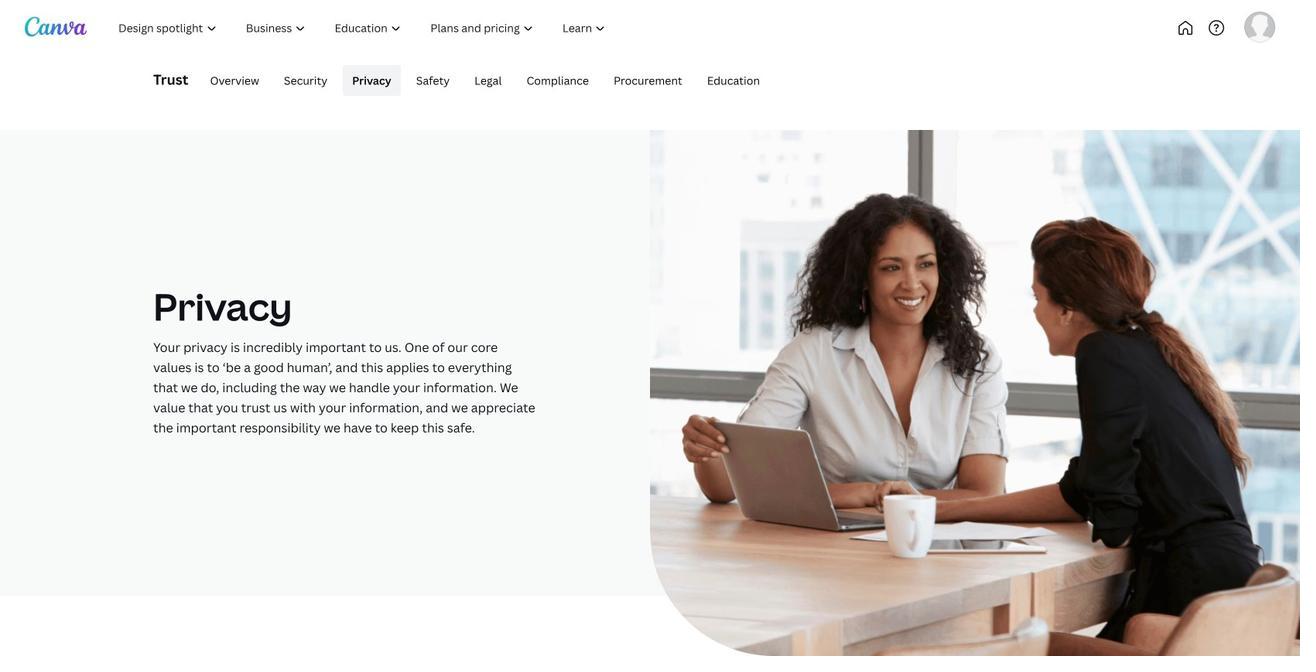 Task type: locate. For each thing, give the bounding box(es) containing it.
menu bar
[[195, 65, 769, 96]]



Task type: vqa. For each thing, say whether or not it's contained in the screenshot.
group
no



Task type: describe. For each thing, give the bounding box(es) containing it.
top level navigation element
[[105, 12, 671, 43]]



